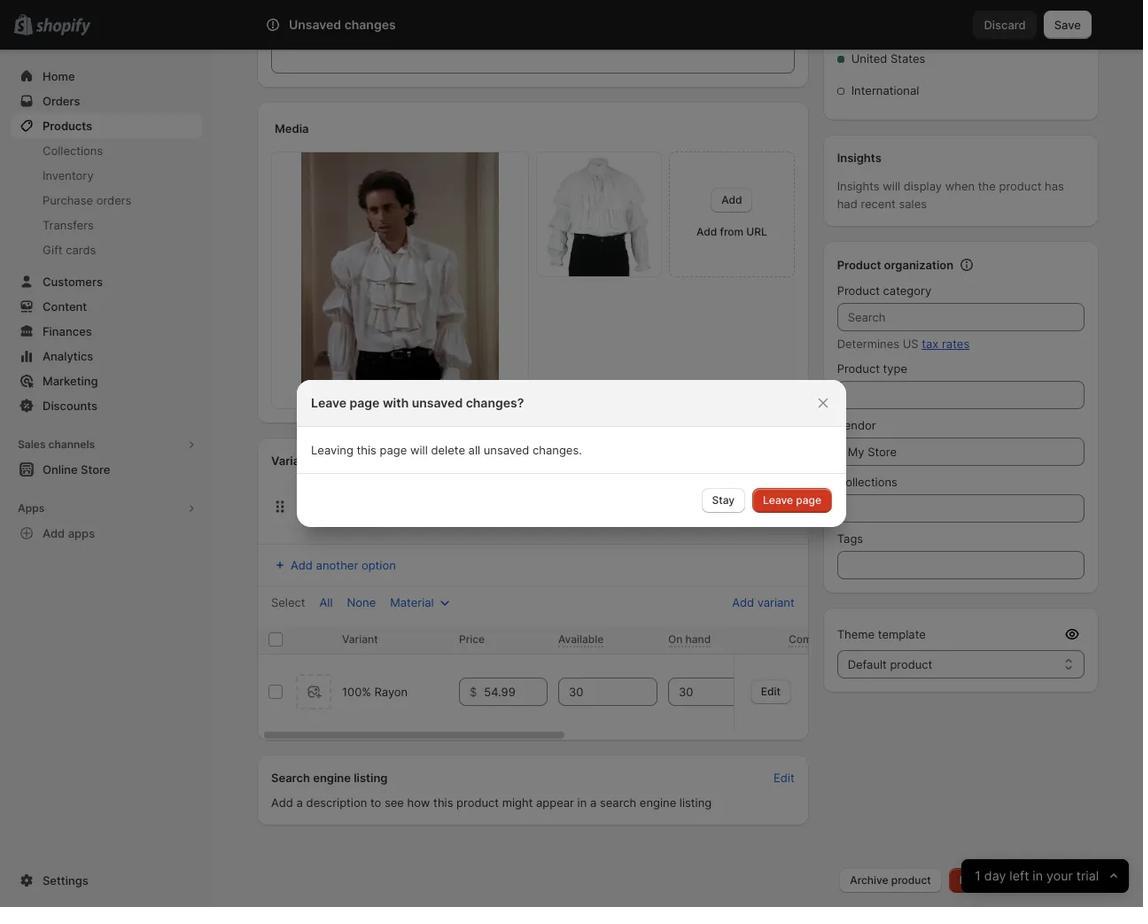 Task type: vqa. For each thing, say whether or not it's contained in the screenshot.
the Content link
no



Task type: locate. For each thing, give the bounding box(es) containing it.
product down 'determines'
[[837, 362, 880, 376]]

will inside leave page with unsaved changes? dialog
[[410, 443, 428, 457]]

search inside button
[[344, 18, 382, 32]]

search
[[600, 796, 636, 810]]

0 vertical spatial edit button
[[750, 679, 791, 704]]

will up recent
[[883, 179, 900, 193]]

0 horizontal spatial engine
[[313, 771, 351, 785]]

add variant
[[732, 596, 795, 610]]

collections down vendor at the right of page
[[837, 475, 898, 489]]

price
[[459, 633, 485, 646]]

product
[[837, 258, 881, 272], [837, 284, 880, 298], [837, 362, 880, 376]]

2 vertical spatial product
[[837, 362, 880, 376]]

this right how
[[433, 796, 453, 810]]

save
[[1054, 18, 1081, 32], [1063, 874, 1088, 887]]

collections up inventory
[[43, 144, 103, 158]]

1 horizontal spatial a
[[590, 796, 597, 810]]

us
[[903, 337, 919, 351]]

all
[[468, 443, 480, 457]]

product down template
[[890, 657, 932, 672]]

unsaved right all
[[484, 443, 529, 457]]

collections link
[[11, 138, 202, 163]]

will
[[883, 179, 900, 193], [410, 443, 428, 457]]

will left the delete
[[410, 443, 428, 457]]

0 vertical spatial page
[[350, 395, 380, 410]]

1 horizontal spatial leave
[[763, 494, 793, 507]]

0 horizontal spatial will
[[410, 443, 428, 457]]

leave right stay
[[763, 494, 793, 507]]

another
[[316, 559, 358, 573]]

apps
[[68, 526, 95, 541]]

0 horizontal spatial unsaved
[[412, 395, 463, 410]]

0 vertical spatial collections
[[43, 144, 103, 158]]

100% rayon
[[320, 512, 382, 526], [342, 685, 408, 699]]

product inside insights will display when the product has had recent sales
[[999, 179, 1042, 193]]

select
[[271, 596, 305, 610]]

100% rayon down variant
[[342, 685, 408, 699]]

rates
[[942, 337, 970, 351]]

save button right "delete product" button
[[1053, 869, 1099, 893]]

insights for insights
[[837, 151, 881, 165]]

when
[[945, 179, 975, 193]]

add
[[721, 193, 742, 206], [43, 526, 65, 541], [291, 559, 313, 573], [732, 596, 754, 610], [271, 796, 293, 810]]

1 horizontal spatial engine
[[640, 796, 676, 810]]

listing right search
[[680, 796, 712, 810]]

0 vertical spatial insights
[[837, 151, 881, 165]]

a
[[296, 796, 303, 810], [590, 796, 597, 810]]

1 horizontal spatial search
[[344, 18, 382, 32]]

1 vertical spatial save
[[1063, 874, 1088, 887]]

product right archive
[[891, 874, 931, 887]]

changes?
[[466, 395, 524, 410]]

changes
[[344, 17, 396, 32]]

product for product organization
[[837, 258, 881, 272]]

product for product type
[[837, 362, 880, 376]]

page right stay
[[796, 494, 821, 507]]

1 vertical spatial listing
[[680, 796, 712, 810]]

product for product category
[[837, 284, 880, 298]]

save right delete product
[[1063, 874, 1088, 887]]

100% rayon up add another option
[[320, 512, 382, 526]]

search
[[344, 18, 382, 32], [271, 771, 310, 785]]

description
[[306, 796, 367, 810]]

product category
[[837, 284, 932, 298]]

0 horizontal spatial collections
[[43, 144, 103, 158]]

page down with
[[380, 443, 407, 457]]

product right the on the top right of the page
[[999, 179, 1042, 193]]

leave page with unsaved changes?
[[311, 395, 524, 410]]

product left might
[[456, 796, 499, 810]]

engine up description
[[313, 771, 351, 785]]

a left description
[[296, 796, 303, 810]]

page
[[350, 395, 380, 410], [380, 443, 407, 457], [796, 494, 821, 507]]

leaving this page will delete all unsaved changes.
[[311, 443, 582, 457]]

page inside button
[[796, 494, 821, 507]]

product down product organization
[[837, 284, 880, 298]]

see
[[385, 796, 404, 810]]

had
[[837, 197, 858, 211]]

2 insights from the top
[[837, 179, 880, 193]]

0 vertical spatial product
[[837, 258, 881, 272]]

insights will display when the product has had recent sales
[[837, 179, 1064, 211]]

default
[[848, 657, 887, 672]]

1 horizontal spatial unsaved
[[484, 443, 529, 457]]

1 horizontal spatial this
[[433, 796, 453, 810]]

rayon down variant
[[374, 685, 408, 699]]

save for bottommost save button
[[1063, 874, 1088, 887]]

1 a from the left
[[296, 796, 303, 810]]

1 vertical spatial unsaved
[[484, 443, 529, 457]]

1 horizontal spatial collections
[[837, 475, 898, 489]]

0 vertical spatial save
[[1054, 18, 1081, 32]]

page for leave page with unsaved changes?
[[350, 395, 380, 410]]

leave inside button
[[763, 494, 793, 507]]

product up product category
[[837, 258, 881, 272]]

2 product from the top
[[837, 284, 880, 298]]

0 horizontal spatial this
[[357, 443, 377, 457]]

search up description
[[271, 771, 310, 785]]

save button right discard button
[[1044, 11, 1092, 39]]

united states
[[851, 51, 925, 66]]

1 vertical spatial will
[[410, 443, 428, 457]]

1 insights from the top
[[837, 151, 881, 165]]

0 horizontal spatial a
[[296, 796, 303, 810]]

insights inside insights will display when the product has had recent sales
[[837, 179, 880, 193]]

save right discard button
[[1054, 18, 1081, 32]]

0 vertical spatial search
[[344, 18, 382, 32]]

100% up add another option button
[[320, 512, 347, 526]]

search for search
[[344, 18, 382, 32]]

product type
[[837, 362, 907, 376]]

1 vertical spatial collections
[[837, 475, 898, 489]]

discounts link
[[11, 393, 202, 418]]

apps
[[18, 502, 45, 515]]

0 horizontal spatial search
[[271, 771, 310, 785]]

1 vertical spatial 100%
[[342, 685, 371, 699]]

1 vertical spatial engine
[[640, 796, 676, 810]]

product for archive product
[[891, 874, 931, 887]]

add another option button
[[261, 553, 407, 578]]

1 horizontal spatial will
[[883, 179, 900, 193]]

product
[[999, 179, 1042, 193], [890, 657, 932, 672], [456, 796, 499, 810], [891, 874, 931, 887], [995, 874, 1035, 887]]

product right delete
[[995, 874, 1035, 887]]

sales channels
[[18, 438, 95, 451]]

stay button
[[701, 488, 745, 513]]

collections
[[43, 144, 103, 158], [837, 475, 898, 489]]

unsaved changes
[[289, 17, 396, 32]]

on
[[668, 633, 683, 646]]

2 vertical spatial page
[[796, 494, 821, 507]]

100%
[[320, 512, 347, 526], [342, 685, 371, 699]]

variant
[[757, 596, 795, 610]]

none
[[347, 596, 376, 610]]

add for add a description to see how this product might appear in a search engine listing
[[271, 796, 293, 810]]

a right in
[[590, 796, 597, 810]]

1 product from the top
[[837, 258, 881, 272]]

0 vertical spatial this
[[357, 443, 377, 457]]

1 vertical spatial 100% rayon
[[342, 685, 408, 699]]

has
[[1045, 179, 1064, 193]]

unsaved
[[412, 395, 463, 410], [484, 443, 529, 457]]

search right unsaved
[[344, 18, 382, 32]]

0 horizontal spatial leave
[[311, 395, 347, 410]]

engine right search
[[640, 796, 676, 810]]

shopify image
[[36, 18, 91, 36]]

tags
[[837, 532, 863, 546]]

0 horizontal spatial listing
[[354, 771, 388, 785]]

0 vertical spatial unsaved
[[412, 395, 463, 410]]

products
[[43, 119, 92, 133]]

listing up to
[[354, 771, 388, 785]]

unsaved right with
[[412, 395, 463, 410]]

leave up leaving
[[311, 395, 347, 410]]

0 vertical spatial leave
[[311, 395, 347, 410]]

add button
[[711, 188, 753, 213]]

rayon up option
[[350, 512, 382, 526]]

insights for insights will display when the product has had recent sales
[[837, 179, 880, 193]]

stay
[[712, 494, 735, 507]]

3 product from the top
[[837, 362, 880, 376]]

add variant button
[[721, 588, 805, 618]]

delete product button
[[949, 869, 1046, 893]]

the
[[978, 179, 996, 193]]

default product
[[848, 657, 932, 672]]

1 vertical spatial leave
[[763, 494, 793, 507]]

0 vertical spatial listing
[[354, 771, 388, 785]]

this
[[357, 443, 377, 457], [433, 796, 453, 810]]

edit button
[[750, 679, 791, 704], [763, 766, 805, 791]]

category
[[883, 284, 932, 298]]

1 vertical spatial insights
[[837, 179, 880, 193]]

1 vertical spatial search
[[271, 771, 310, 785]]

this right leaving
[[357, 443, 377, 457]]

0 vertical spatial engine
[[313, 771, 351, 785]]

with
[[383, 395, 409, 410]]

leave for leave page
[[763, 494, 793, 507]]

1 vertical spatial product
[[837, 284, 880, 298]]

0 vertical spatial will
[[883, 179, 900, 193]]

tax rates link
[[922, 337, 970, 351]]

none button
[[336, 590, 387, 615]]

0 vertical spatial edit
[[761, 685, 780, 698]]

page left with
[[350, 395, 380, 410]]

0 vertical spatial 100%
[[320, 512, 347, 526]]

all button
[[309, 590, 343, 615]]

on hand
[[668, 633, 711, 646]]

100% down variant
[[342, 685, 371, 699]]



Task type: describe. For each thing, give the bounding box(es) containing it.
united
[[851, 51, 887, 66]]

to
[[370, 796, 381, 810]]

archive product
[[850, 874, 931, 887]]

add for add apps
[[43, 526, 65, 541]]

settings link
[[11, 868, 202, 893]]

display
[[904, 179, 942, 193]]

sales channels button
[[11, 432, 202, 457]]

how
[[407, 796, 430, 810]]

1 vertical spatial page
[[380, 443, 407, 457]]

search for search engine listing
[[271, 771, 310, 785]]

variant
[[342, 633, 378, 646]]

1 vertical spatial edit
[[774, 771, 795, 785]]

option
[[361, 559, 396, 573]]

states
[[890, 51, 925, 66]]

discard button
[[973, 11, 1037, 39]]

unsaved
[[289, 17, 341, 32]]

discard
[[984, 18, 1026, 32]]

add for add
[[721, 193, 742, 206]]

0 vertical spatial 100% rayon
[[320, 512, 382, 526]]

vendor
[[837, 418, 876, 432]]

channels
[[48, 438, 95, 451]]

1 vertical spatial this
[[433, 796, 453, 810]]

1 horizontal spatial listing
[[680, 796, 712, 810]]

home link
[[11, 64, 202, 89]]

search button
[[315, 11, 829, 39]]

in
[[577, 796, 587, 810]]

purchase orders
[[43, 193, 131, 207]]

delete
[[959, 874, 992, 887]]

product for delete product
[[995, 874, 1035, 887]]

theme template
[[837, 627, 926, 642]]

1 vertical spatial save button
[[1053, 869, 1099, 893]]

international
[[851, 83, 919, 97]]

home
[[43, 69, 75, 83]]

delete
[[431, 443, 465, 457]]

settings
[[43, 874, 88, 888]]

determines
[[837, 337, 899, 351]]

gift
[[43, 243, 63, 257]]

leave page with unsaved changes? dialog
[[0, 380, 1143, 527]]

leave page button
[[752, 488, 832, 513]]

available
[[558, 633, 604, 646]]

product organization
[[837, 258, 954, 272]]

committed
[[789, 633, 845, 646]]

1 vertical spatial edit button
[[763, 766, 805, 791]]

changes.
[[533, 443, 582, 457]]

sales
[[18, 438, 46, 451]]

leave for leave page with unsaved changes?
[[311, 395, 347, 410]]

orders
[[96, 193, 131, 207]]

variants
[[271, 454, 317, 468]]

purchase orders link
[[11, 188, 202, 213]]

discounts
[[43, 399, 97, 413]]

sales
[[899, 197, 927, 211]]

inventory link
[[11, 163, 202, 188]]

add a description to see how this product might appear in a search engine listing
[[271, 796, 712, 810]]

2 a from the left
[[590, 796, 597, 810]]

products link
[[11, 113, 202, 138]]

this inside leave page with unsaved changes? dialog
[[357, 443, 377, 457]]

might
[[502, 796, 533, 810]]

save for save button to the top
[[1054, 18, 1081, 32]]

archive product button
[[839, 869, 942, 893]]

leave page
[[763, 494, 821, 507]]

1 vertical spatial rayon
[[374, 685, 408, 699]]

hand
[[685, 633, 711, 646]]

type
[[883, 362, 907, 376]]

gift cards link
[[11, 237, 202, 262]]

product for default product
[[890, 657, 932, 672]]

delete product
[[959, 874, 1035, 887]]

transfers link
[[11, 213, 202, 237]]

add for add another option
[[291, 559, 313, 573]]

add apps button
[[11, 521, 202, 546]]

transfers
[[43, 218, 94, 232]]

all
[[319, 596, 333, 610]]

gift cards
[[43, 243, 96, 257]]

add for add variant
[[732, 596, 754, 610]]

page for leave page
[[796, 494, 821, 507]]

appear
[[536, 796, 574, 810]]

0 vertical spatial save button
[[1044, 11, 1092, 39]]

inventory
[[43, 168, 94, 183]]

options element
[[342, 685, 408, 699]]

add apps
[[43, 526, 95, 541]]

media
[[275, 121, 309, 136]]

purchase
[[43, 193, 93, 207]]

recent
[[861, 197, 896, 211]]

cards
[[66, 243, 96, 257]]

add another option
[[291, 559, 396, 573]]

template
[[878, 627, 926, 642]]

will inside insights will display when the product has had recent sales
[[883, 179, 900, 193]]

0 vertical spatial rayon
[[350, 512, 382, 526]]

organization
[[884, 258, 954, 272]]

tax
[[922, 337, 939, 351]]

archive
[[850, 874, 888, 887]]



